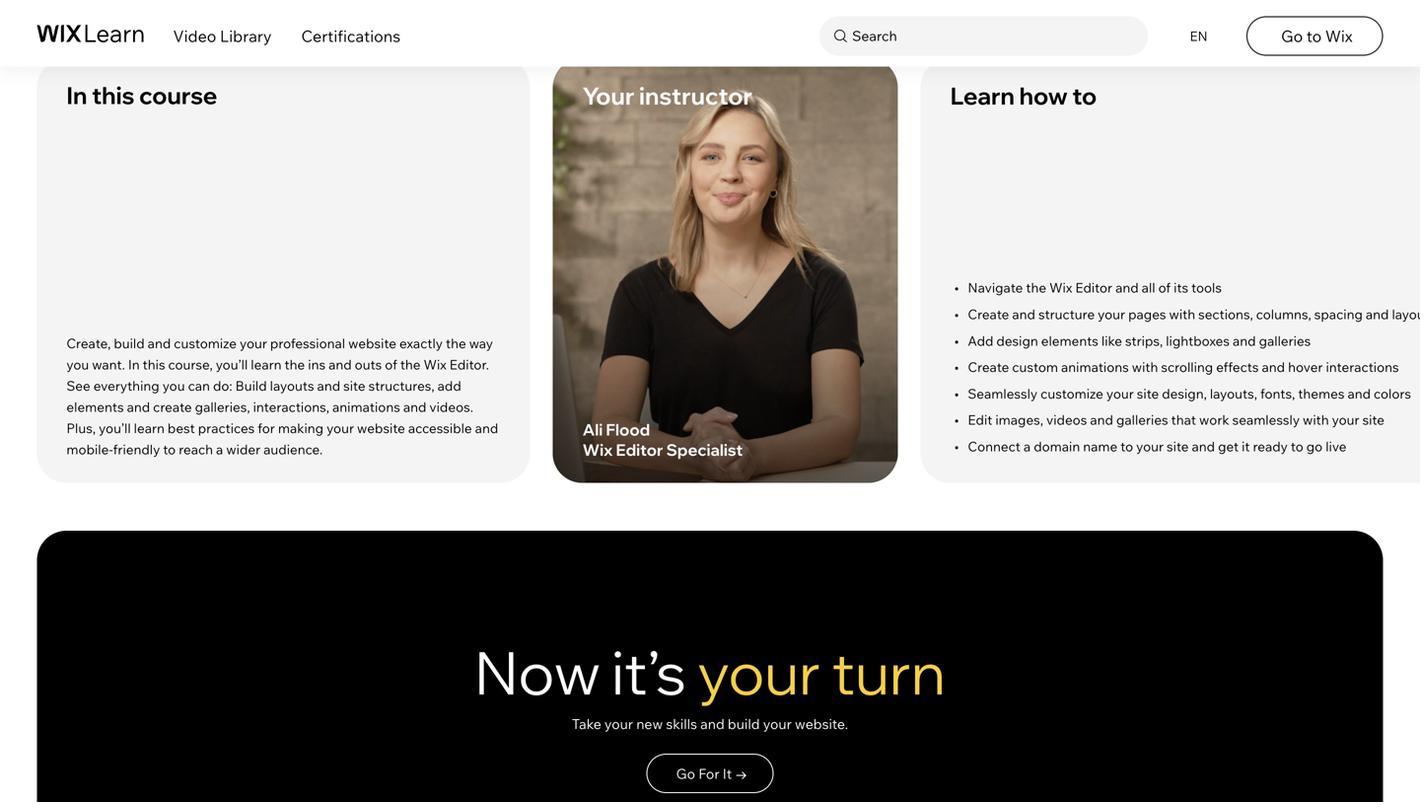 Task type: describe. For each thing, give the bounding box(es) containing it.
your right the making
[[327, 420, 354, 436]]

wix editor specialist
[[583, 440, 743, 460]]

menu bar containing video library
[[0, 0, 1421, 67]]

led
[[627, 398, 647, 415]]

can inside create, build and customize your professional website exactly the way you want. in this course, you'll learn the ins and outs of the wix editor. see everything you can do: build layouts and site structures, add elements and create galleries, interactions, animations and videos. plus, you'll learn best practices for making your website accessible and mobile-friendly to reach a wider audience.
[[188, 377, 210, 394]]

instructor
[[639, 81, 753, 111]]

listening
[[722, 441, 775, 458]]

now it's your turn take your new skills and build your website.
[[475, 635, 946, 733]]

1 vertical spatial you
[[162, 377, 185, 394]]

navigate
[[968, 279, 1023, 296]]

1 vertical spatial editor
[[616, 440, 663, 460]]

1 horizontal spatial in
[[666, 377, 677, 394]]

1 horizontal spatial for
[[726, 398, 744, 415]]

domain
[[1034, 438, 1080, 455]]

and inside now it's your turn take your new skills and build your website.
[[701, 715, 725, 733]]

Search text field
[[847, 23, 1143, 48]]

website.
[[795, 715, 848, 733]]

ux.
[[645, 420, 667, 436]]

elements inside create, build and customize your professional website exactly the way you want. in this course, you'll learn the ins and outs of the wix editor. see everything you can do: build layouts and site structures, add elements and create galleries, interactions, animations and videos. plus, you'll learn best practices for making your website accessible and mobile-friendly to reach a wider audience.
[[67, 398, 124, 415]]

video library link
[[173, 26, 272, 46]]

videos
[[1047, 411, 1087, 428]]

and right ins at the left top of the page
[[329, 356, 352, 373]]

or
[[706, 441, 719, 458]]

new
[[636, 715, 663, 733]]

everything
[[93, 377, 160, 394]]

go for go to wix
[[1282, 26, 1303, 46]]

structures,
[[369, 377, 435, 394]]

the up structures,
[[400, 356, 421, 373]]

fonts,
[[1261, 385, 1296, 402]]

making
[[278, 420, 324, 436]]

editor inside "navigate the wix editor and all of its tools create and structure your pages with sections, columns, spacing and layou add design elements like strips, lightboxes and galleries create custom animations with scrolling effects and hover interactions seamlessly customize your site design, layouts, fonts, themes and colors edit images, videos and galleries that work seamlessly with your site connect a domain name to your site and get it ready to go live"
[[1076, 279, 1113, 296]]

wix inside "navigate the wix editor and all of its tools create and structure your pages with sections, columns, spacing and layou add design elements like strips, lightboxes and galleries create custom animations with scrolling effects and hover interactions seamlessly customize your site design, layouts, fonts, themes and colors edit images, videos and galleries that work seamlessly with your site connect a domain name to your site and get it ready to go live"
[[1050, 279, 1073, 296]]

it
[[1242, 438, 1250, 455]]

manager
[[737, 356, 792, 373]]

seamlessly
[[968, 385, 1038, 402]]

that
[[1172, 411, 1197, 428]]

want.
[[92, 356, 125, 373]]

turn
[[832, 635, 946, 709]]

course,
[[168, 356, 213, 373]]

audience.
[[264, 441, 323, 458]]

specialist
[[666, 440, 743, 460]]

exactly
[[400, 335, 443, 352]]

videos.
[[430, 398, 473, 415]]

and left all
[[1116, 279, 1139, 296]]

ali flood
[[583, 419, 650, 440]]

2 horizontal spatial in
[[802, 377, 813, 394]]

seamlessly
[[1233, 411, 1300, 428]]

effects
[[1217, 359, 1259, 375]]

site down that at the right bottom of page
[[1167, 438, 1189, 455]]

still frame from the wix editor course: ali flood, wix editor specialist image
[[553, 58, 898, 483]]

custom
[[1012, 359, 1058, 375]]

ali is the product growth manager for wix editor, based in dublin. her interest in web design led her to study for her master's degree in ux. when she's not working, you can find ali dancing or listening to music.
[[583, 356, 844, 458]]

this inside create, build and customize your professional website exactly the way you want. in this course, you'll learn the ins and outs of the wix editor. see everything you can do: build layouts and site structures, add elements and create galleries, interactions, animations and videos. plus, you'll learn best practices for making your website accessible and mobile-friendly to reach a wider audience.
[[143, 356, 165, 373]]

your right the name
[[1137, 438, 1164, 455]]

product
[[638, 356, 687, 373]]

go for it → link
[[647, 754, 774, 793]]

wider
[[226, 441, 261, 458]]

you inside ali is the product growth manager for wix editor, based in dublin. her interest in web design led her to study for her master's degree in ux. when she's not working, you can find ali dancing or listening to music.
[[821, 420, 844, 436]]

mobile-
[[67, 441, 113, 458]]

her
[[727, 377, 749, 394]]

can inside ali is the product growth manager for wix editor, based in dublin. her interest in web design led her to study for her master's degree in ux. when she's not working, you can find ali dancing or listening to music.
[[583, 441, 605, 458]]

live
[[1326, 438, 1347, 455]]

go
[[1307, 438, 1323, 455]]

your
[[583, 81, 635, 111]]

interactions,
[[253, 398, 329, 415]]

wix inside menu bar
[[1326, 26, 1353, 46]]

in this course
[[67, 81, 217, 110]]

site down 'colors'
[[1363, 411, 1385, 428]]

professional
[[270, 335, 345, 352]]

lightboxes
[[1166, 332, 1230, 349]]

and down the navigate
[[1012, 306, 1036, 323]]

1 vertical spatial website
[[357, 420, 405, 436]]

strips,
[[1126, 332, 1163, 349]]

your instructor
[[583, 81, 753, 111]]

now
[[475, 635, 600, 709]]

how
[[1020, 81, 1068, 111]]

she's
[[709, 420, 739, 436]]

skills
[[666, 715, 697, 733]]

when
[[670, 420, 706, 436]]

your up website.
[[698, 635, 821, 709]]

based
[[625, 377, 663, 394]]

master's
[[770, 398, 822, 415]]

outs
[[355, 356, 382, 373]]

2 horizontal spatial for
[[795, 356, 812, 373]]

edit
[[968, 411, 993, 428]]

1 vertical spatial learn
[[134, 420, 165, 436]]

course
[[139, 81, 217, 110]]

editor.
[[450, 356, 489, 373]]

ali for ali flood
[[583, 419, 603, 440]]

like
[[1102, 332, 1123, 349]]

practices
[[198, 420, 255, 436]]

flood
[[606, 419, 650, 440]]

create,
[[67, 335, 111, 352]]

and up 'fonts,'
[[1262, 359, 1285, 375]]

2 vertical spatial with
[[1303, 411, 1329, 428]]

1 create from the top
[[968, 306, 1010, 323]]

best
[[168, 420, 195, 436]]

0 horizontal spatial this
[[92, 81, 135, 110]]

create
[[153, 398, 192, 415]]

wix inside create, build and customize your professional website exactly the way you want. in this course, you'll learn the ins and outs of the wix editor. see everything you can do: build layouts and site structures, add elements and create galleries, interactions, animations and videos. plus, you'll learn best practices for making your website accessible and mobile-friendly to reach a wider audience.
[[424, 356, 447, 373]]

video library
[[173, 26, 272, 46]]

learn
[[951, 81, 1015, 111]]

web
[[816, 377, 843, 394]]

scrolling
[[1161, 359, 1214, 375]]

navigate the wix editor and all of its tools create and structure your pages with sections, columns, spacing and layou add design elements like strips, lightboxes and galleries create custom animations with scrolling effects and hover interactions seamlessly customize your site design, layouts, fonts, themes and colors edit images, videos and galleries that work seamlessly with your site connect a domain name to your site and get it ready to go live
[[968, 279, 1421, 455]]

is
[[602, 356, 611, 373]]

layouts
[[270, 377, 314, 394]]

friendly
[[113, 441, 160, 458]]

of inside create, build and customize your professional website exactly the way you want. in this course, you'll learn the ins and outs of the wix editor. see everything you can do: build layouts and site structures, add elements and create galleries, interactions, animations and videos. plus, you'll learn best practices for making your website accessible and mobile-friendly to reach a wider audience.
[[385, 356, 397, 373]]

of inside "navigate the wix editor and all of its tools create and structure your pages with sections, columns, spacing and layou add design elements like strips, lightboxes and galleries create custom animations with scrolling effects and hover interactions seamlessly customize your site design, layouts, fonts, themes and colors edit images, videos and galleries that work seamlessly with your site connect a domain name to your site and get it ready to go live"
[[1159, 279, 1171, 296]]

it's
[[612, 635, 686, 709]]

customize inside create, build and customize your professional website exactly the way you want. in this course, you'll learn the ins and outs of the wix editor. see everything you can do: build layouts and site structures, add elements and create galleries, interactions, animations and videos. plus, you'll learn best practices for making your website accessible and mobile-friendly to reach a wider audience.
[[174, 335, 237, 352]]

ins
[[308, 356, 326, 373]]

0 horizontal spatial you
[[67, 356, 89, 373]]

colors
[[1374, 385, 1412, 402]]



Task type: vqa. For each thing, say whether or not it's contained in the screenshot.
the left galleries
yes



Task type: locate. For each thing, give the bounding box(es) containing it.
2 create from the top
[[968, 359, 1010, 375]]

0 vertical spatial for
[[795, 356, 812, 373]]

customize up course,
[[174, 335, 237, 352]]

and up the name
[[1090, 411, 1114, 428]]

0 horizontal spatial a
[[216, 441, 223, 458]]

and left get
[[1192, 438, 1215, 455]]

build inside create, build and customize your professional website exactly the way you want. in this course, you'll learn the ins and outs of the wix editor. see everything you can do: build layouts and site structures, add elements and create galleries, interactions, animations and videos. plus, you'll learn best practices for making your website accessible and mobile-friendly to reach a wider audience.
[[114, 335, 145, 352]]

1 horizontal spatial you'll
[[216, 356, 248, 373]]

learn how to
[[951, 81, 1097, 111]]

can down the degree
[[583, 441, 605, 458]]

go left the for
[[676, 765, 696, 782]]

0 horizontal spatial animations
[[332, 398, 400, 415]]

spacing
[[1315, 306, 1363, 323]]

en
[[1190, 27, 1208, 44]]

learn
[[251, 356, 282, 373], [134, 420, 165, 436]]

1 vertical spatial of
[[385, 356, 397, 373]]

website down structures,
[[357, 420, 405, 436]]

go right 'en'
[[1282, 26, 1303, 46]]

it
[[723, 765, 732, 782]]

her up the ux.
[[650, 398, 670, 415]]

the up the layouts
[[285, 356, 305, 373]]

see
[[67, 377, 90, 394]]

0 vertical spatial can
[[188, 377, 210, 394]]

0 vertical spatial go
[[1282, 26, 1303, 46]]

elements down structure
[[1041, 332, 1099, 349]]

1 vertical spatial can
[[583, 441, 605, 458]]

0 horizontal spatial in
[[631, 420, 642, 436]]

and down interactions
[[1348, 385, 1371, 402]]

editor up structure
[[1076, 279, 1113, 296]]

2 vertical spatial for
[[258, 420, 275, 436]]

the
[[1026, 279, 1047, 296], [446, 335, 466, 352], [285, 356, 305, 373], [400, 356, 421, 373], [614, 356, 635, 373]]

her up not
[[747, 398, 767, 415]]

animations down structures,
[[332, 398, 400, 415]]

animations down like
[[1061, 359, 1129, 375]]

video
[[173, 26, 216, 46]]

ali left flood on the left of page
[[583, 419, 603, 440]]

for
[[699, 765, 720, 782]]

and down ins at the left top of the page
[[317, 377, 340, 394]]

1 vertical spatial elements
[[67, 398, 124, 415]]

2 vertical spatial you
[[821, 420, 844, 436]]

in
[[67, 81, 87, 110], [128, 356, 140, 373]]

for down her on the right
[[726, 398, 744, 415]]

work
[[1200, 411, 1230, 428]]

0 vertical spatial build
[[114, 335, 145, 352]]

for up interest
[[795, 356, 812, 373]]

for
[[795, 356, 812, 373], [726, 398, 744, 415], [258, 420, 275, 436]]

create down the navigate
[[968, 306, 1010, 323]]

of right the outs
[[385, 356, 397, 373]]

the inside ali is the product growth manager for wix editor, based in dublin. her interest in web design led her to study for her master's degree in ux. when she's not working, you can find ali dancing or listening to music.
[[614, 356, 635, 373]]

0 vertical spatial design
[[997, 332, 1039, 349]]

0 vertical spatial editor
[[1076, 279, 1113, 296]]

you up create
[[162, 377, 185, 394]]

site left the design,
[[1137, 385, 1159, 402]]

menu bar
[[0, 0, 1421, 67]]

1 horizontal spatial galleries
[[1259, 332, 1311, 349]]

1 vertical spatial this
[[143, 356, 165, 373]]

your down like
[[1107, 385, 1134, 402]]

1 vertical spatial for
[[726, 398, 744, 415]]

plus,
[[67, 420, 96, 436]]

of
[[1159, 279, 1171, 296], [385, 356, 397, 373]]

can down course,
[[188, 377, 210, 394]]

1 horizontal spatial of
[[1159, 279, 1171, 296]]

0 horizontal spatial editor
[[616, 440, 663, 460]]

go for go for it →
[[676, 765, 696, 782]]

galleries
[[1259, 332, 1311, 349], [1117, 411, 1169, 428]]

the up 'editor.'
[[446, 335, 466, 352]]

animations inside create, build and customize your professional website exactly the way you want. in this course, you'll learn the ins and outs of the wix editor. see everything you can do: build layouts and site structures, add elements and create galleries, interactions, animations and videos. plus, you'll learn best practices for making your website accessible and mobile-friendly to reach a wider audience.
[[332, 398, 400, 415]]

in down "product"
[[666, 377, 677, 394]]

the up structure
[[1026, 279, 1047, 296]]

add
[[968, 332, 994, 349]]

layouts,
[[1210, 385, 1258, 402]]

1 vertical spatial design
[[583, 398, 625, 415]]

2 her from the left
[[747, 398, 767, 415]]

elements inside "navigate the wix editor and all of its tools create and structure your pages with sections, columns, spacing and layou add design elements like strips, lightboxes and galleries create custom animations with scrolling effects and hover interactions seamlessly customize your site design, layouts, fonts, themes and colors edit images, videos and galleries that work seamlessly with your site connect a domain name to your site and get it ready to go live"
[[1041, 332, 1099, 349]]

images,
[[996, 411, 1044, 428]]

0 vertical spatial of
[[1159, 279, 1171, 296]]

you
[[67, 356, 89, 373], [162, 377, 185, 394], [821, 420, 844, 436]]

add
[[438, 377, 461, 394]]

with up "go"
[[1303, 411, 1329, 428]]

design inside "navigate the wix editor and all of its tools create and structure your pages with sections, columns, spacing and layou add design elements like strips, lightboxes and galleries create custom animations with scrolling effects and hover interactions seamlessly customize your site design, layouts, fonts, themes and colors edit images, videos and galleries that work seamlessly with your site connect a domain name to your site and get it ready to go live"
[[997, 332, 1039, 349]]

dancing
[[654, 441, 703, 458]]

and down everything
[[127, 398, 150, 415]]

1 vertical spatial ali
[[583, 419, 603, 440]]

customize up the videos
[[1041, 385, 1104, 402]]

take
[[572, 715, 602, 733]]

pages
[[1129, 306, 1167, 323]]

name
[[1083, 438, 1118, 455]]

1 horizontal spatial customize
[[1041, 385, 1104, 402]]

a for domain
[[1024, 438, 1031, 455]]

editor down the ux.
[[616, 440, 663, 460]]

1 horizontal spatial editor
[[1076, 279, 1113, 296]]

learn up friendly
[[134, 420, 165, 436]]

ali left 'is'
[[583, 356, 599, 373]]

of right all
[[1159, 279, 1171, 296]]

in left web
[[802, 377, 813, 394]]

galleries down columns,
[[1259, 332, 1311, 349]]

reach
[[179, 441, 213, 458]]

1 vertical spatial create
[[968, 359, 1010, 375]]

0 horizontal spatial build
[[114, 335, 145, 352]]

your up like
[[1098, 306, 1126, 323]]

build
[[235, 377, 267, 394]]

0 horizontal spatial with
[[1132, 359, 1158, 375]]

1 horizontal spatial her
[[747, 398, 767, 415]]

design inside ali is the product growth manager for wix editor, based in dublin. her interest in web design led her to study for her master's degree in ux. when she's not working, you can find ali dancing or listening to music.
[[583, 398, 625, 415]]

a inside "navigate the wix editor and all of its tools create and structure your pages with sections, columns, spacing and layou add design elements like strips, lightboxes and galleries create custom animations with scrolling effects and hover interactions seamlessly customize your site design, layouts, fonts, themes and colors edit images, videos and galleries that work seamlessly with your site connect a domain name to your site and get it ready to go live"
[[1024, 438, 1031, 455]]

1 vertical spatial go
[[676, 765, 696, 782]]

sections,
[[1199, 306, 1254, 323]]

a for wider
[[216, 441, 223, 458]]

design,
[[1162, 385, 1207, 402]]

its
[[1174, 279, 1189, 296]]

0 vertical spatial this
[[92, 81, 135, 110]]

1 horizontal spatial you
[[162, 377, 185, 394]]

site inside create, build and customize your professional website exactly the way you want. in this course, you'll learn the ins and outs of the wix editor. see everything you can do: build layouts and site structures, add elements and create galleries, interactions, animations and videos. plus, you'll learn best practices for making your website accessible and mobile-friendly to reach a wider audience.
[[343, 377, 366, 394]]

and up effects
[[1233, 332, 1256, 349]]

1 horizontal spatial with
[[1169, 306, 1196, 323]]

you'll up do:
[[216, 356, 248, 373]]

1 horizontal spatial learn
[[251, 356, 282, 373]]

music.
[[793, 441, 833, 458]]

0 vertical spatial you
[[67, 356, 89, 373]]

a down "practices"
[[216, 441, 223, 458]]

your left website.
[[763, 715, 792, 733]]

degree
[[583, 420, 628, 436]]

2 horizontal spatial you
[[821, 420, 844, 436]]

to inside menu bar
[[1307, 26, 1322, 46]]

a
[[1024, 438, 1031, 455], [216, 441, 223, 458]]

create down "add"
[[968, 359, 1010, 375]]

1 horizontal spatial elements
[[1041, 332, 1099, 349]]

2 horizontal spatial with
[[1303, 411, 1329, 428]]

your left new
[[605, 715, 633, 733]]

1 vertical spatial customize
[[1041, 385, 1104, 402]]

the right 'is'
[[614, 356, 635, 373]]

1 horizontal spatial design
[[997, 332, 1039, 349]]

build up →
[[728, 715, 760, 733]]

0 horizontal spatial for
[[258, 420, 275, 436]]

certifications link
[[301, 26, 401, 46]]

all
[[1142, 279, 1156, 296]]

go inside menu bar
[[1282, 26, 1303, 46]]

0 horizontal spatial elements
[[67, 398, 124, 415]]

ready
[[1253, 438, 1288, 455]]

and left layou
[[1366, 306, 1389, 323]]

0 vertical spatial you'll
[[216, 356, 248, 373]]

get
[[1218, 438, 1239, 455]]

0 vertical spatial customize
[[174, 335, 237, 352]]

find
[[608, 441, 632, 458]]

1 vertical spatial galleries
[[1117, 411, 1169, 428]]

for up wider
[[258, 420, 275, 436]]

create, build and customize your professional website exactly the way you want. in this course, you'll learn the ins and outs of the wix editor. see everything you can do: build layouts and site structures, add elements and create galleries, interactions, animations and videos. plus, you'll learn best practices for making your website accessible and mobile-friendly to reach a wider audience.
[[67, 335, 498, 458]]

0 horizontal spatial customize
[[174, 335, 237, 352]]

editor,
[[583, 377, 622, 394]]

1 horizontal spatial in
[[128, 356, 140, 373]]

1 vertical spatial you'll
[[99, 420, 131, 436]]

structure
[[1039, 306, 1095, 323]]

and up course,
[[148, 335, 171, 352]]

2 vertical spatial ali
[[635, 441, 651, 458]]

and down structures,
[[403, 398, 427, 415]]

0 vertical spatial create
[[968, 306, 1010, 323]]

0 horizontal spatial in
[[67, 81, 87, 110]]

interactions
[[1326, 359, 1399, 375]]

hover
[[1288, 359, 1323, 375]]

1 horizontal spatial this
[[143, 356, 165, 373]]

1 horizontal spatial animations
[[1061, 359, 1129, 375]]

go to wix
[[1282, 26, 1353, 46]]

galleries,
[[195, 398, 250, 415]]

1 horizontal spatial build
[[728, 715, 760, 733]]

connect
[[968, 438, 1021, 455]]

ali right find at bottom left
[[635, 441, 651, 458]]

study
[[689, 398, 723, 415]]

0 horizontal spatial can
[[188, 377, 210, 394]]

go to wix link
[[1247, 16, 1384, 56]]

you'll up friendly
[[99, 420, 131, 436]]

design up custom
[[997, 332, 1039, 349]]

build
[[114, 335, 145, 352], [728, 715, 760, 733]]

learn up build
[[251, 356, 282, 373]]

the inside "navigate the wix editor and all of its tools create and structure your pages with sections, columns, spacing and layou add design elements like strips, lightboxes and galleries create custom animations with scrolling effects and hover interactions seamlessly customize your site design, layouts, fonts, themes and colors edit images, videos and galleries that work seamlessly with your site connect a domain name to your site and get it ready to go live"
[[1026, 279, 1047, 296]]

1 vertical spatial in
[[128, 356, 140, 373]]

in left the ux.
[[631, 420, 642, 436]]

with down strips,
[[1132, 359, 1158, 375]]

1 horizontal spatial go
[[1282, 26, 1303, 46]]

to
[[1307, 26, 1322, 46], [1073, 81, 1097, 111], [673, 398, 686, 415], [1121, 438, 1134, 455], [1291, 438, 1304, 455], [163, 441, 176, 458], [778, 441, 790, 458]]

0 horizontal spatial of
[[385, 356, 397, 373]]

dublin.
[[680, 377, 724, 394]]

your up build
[[240, 335, 267, 352]]

and
[[1116, 279, 1139, 296], [1012, 306, 1036, 323], [1366, 306, 1389, 323], [1233, 332, 1256, 349], [148, 335, 171, 352], [329, 356, 352, 373], [1262, 359, 1285, 375], [317, 377, 340, 394], [1348, 385, 1371, 402], [127, 398, 150, 415], [403, 398, 427, 415], [1090, 411, 1114, 428], [475, 420, 498, 436], [1192, 438, 1215, 455], [701, 715, 725, 733]]

1 vertical spatial build
[[728, 715, 760, 733]]

animations inside "navigate the wix editor and all of its tools create and structure your pages with sections, columns, spacing and layou add design elements like strips, lightboxes and galleries create custom animations with scrolling effects and hover interactions seamlessly customize your site design, layouts, fonts, themes and colors edit images, videos and galleries that work seamlessly with your site connect a domain name to your site and get it ready to go live"
[[1061, 359, 1129, 375]]

0 horizontal spatial go
[[676, 765, 696, 782]]

build up want.
[[114, 335, 145, 352]]

this up everything
[[143, 356, 165, 373]]

a inside create, build and customize your professional website exactly the way you want. in this course, you'll learn the ins and outs of the wix editor. see everything you can do: build layouts and site structures, add elements and create galleries, interactions, animations and videos. plus, you'll learn best practices for making your website accessible and mobile-friendly to reach a wider audience.
[[216, 441, 223, 458]]

go
[[1282, 26, 1303, 46], [676, 765, 696, 782]]

0 vertical spatial galleries
[[1259, 332, 1311, 349]]

0 vertical spatial website
[[348, 335, 397, 352]]

0 vertical spatial animations
[[1061, 359, 1129, 375]]

this left course
[[92, 81, 135, 110]]

wix inside ali is the product growth manager for wix editor, based in dublin. her interest in web design led her to study for her master's degree in ux. when she's not working, you can find ali dancing or listening to music.
[[815, 356, 838, 373]]

0 horizontal spatial learn
[[134, 420, 165, 436]]

0 vertical spatial learn
[[251, 356, 282, 373]]

galleries left that at the right bottom of page
[[1117, 411, 1169, 428]]

design down editor,
[[583, 398, 625, 415]]

accessible
[[408, 420, 472, 436]]

en button
[[1178, 16, 1217, 56]]

animations
[[1061, 359, 1129, 375], [332, 398, 400, 415]]

with down its
[[1169, 306, 1196, 323]]

ali for ali is the product growth manager for wix editor, based in dublin. her interest in web design led her to study for her master's degree in ux. when she's not working, you can find ali dancing or listening to music.
[[583, 356, 599, 373]]

do:
[[213, 377, 232, 394]]

0 horizontal spatial you'll
[[99, 420, 131, 436]]

1 her from the left
[[650, 398, 670, 415]]

and right skills
[[701, 715, 725, 733]]

1 vertical spatial with
[[1132, 359, 1158, 375]]

1 horizontal spatial can
[[583, 441, 605, 458]]

1 vertical spatial animations
[[332, 398, 400, 415]]

your up the live
[[1332, 411, 1360, 428]]

website up the outs
[[348, 335, 397, 352]]

0 vertical spatial elements
[[1041, 332, 1099, 349]]

0 vertical spatial ali
[[583, 356, 599, 373]]

elements up "plus,"
[[67, 398, 124, 415]]

her
[[650, 398, 670, 415], [747, 398, 767, 415]]

not
[[742, 420, 763, 436]]

you'll
[[216, 356, 248, 373], [99, 420, 131, 436]]

customize inside "navigate the wix editor and all of its tools create and structure your pages with sections, columns, spacing and layou add design elements like strips, lightboxes and galleries create custom animations with scrolling effects and hover interactions seamlessly customize your site design, layouts, fonts, themes and colors edit images, videos and galleries that work seamlessly with your site connect a domain name to your site and get it ready to go live"
[[1041, 385, 1104, 402]]

site
[[343, 377, 366, 394], [1137, 385, 1159, 402], [1363, 411, 1385, 428], [1167, 438, 1189, 455]]

editor
[[1076, 279, 1113, 296], [616, 440, 663, 460]]

layou
[[1392, 306, 1421, 323]]

you up see
[[67, 356, 89, 373]]

0 vertical spatial with
[[1169, 306, 1196, 323]]

0 horizontal spatial design
[[583, 398, 625, 415]]

build inside now it's your turn take your new skills and build your website.
[[728, 715, 760, 733]]

in inside create, build and customize your professional website exactly the way you want. in this course, you'll learn the ins and outs of the wix editor. see everything you can do: build layouts and site structures, add elements and create galleries, interactions, animations and videos. plus, you'll learn best practices for making your website accessible and mobile-friendly to reach a wider audience.
[[128, 356, 140, 373]]

to inside create, build and customize your professional website exactly the way you want. in this course, you'll learn the ins and outs of the wix editor. see everything you can do: build layouts and site structures, add elements and create galleries, interactions, animations and videos. plus, you'll learn best practices for making your website accessible and mobile-friendly to reach a wider audience.
[[163, 441, 176, 458]]

certifications
[[301, 26, 401, 46]]

0 horizontal spatial her
[[650, 398, 670, 415]]

a down 'images,'
[[1024, 438, 1031, 455]]

for inside create, build and customize your professional website exactly the way you want. in this course, you'll learn the ins and outs of the wix editor. see everything you can do: build layouts and site structures, add elements and create galleries, interactions, animations and videos. plus, you'll learn best practices for making your website accessible and mobile-friendly to reach a wider audience.
[[258, 420, 275, 436]]

0 vertical spatial in
[[67, 81, 87, 110]]

→
[[735, 765, 748, 782]]

you up music.
[[821, 420, 844, 436]]

and right accessible
[[475, 420, 498, 436]]

in
[[666, 377, 677, 394], [802, 377, 813, 394], [631, 420, 642, 436]]

0 horizontal spatial galleries
[[1117, 411, 1169, 428]]

website
[[348, 335, 397, 352], [357, 420, 405, 436]]

site down the outs
[[343, 377, 366, 394]]

1 horizontal spatial a
[[1024, 438, 1031, 455]]



